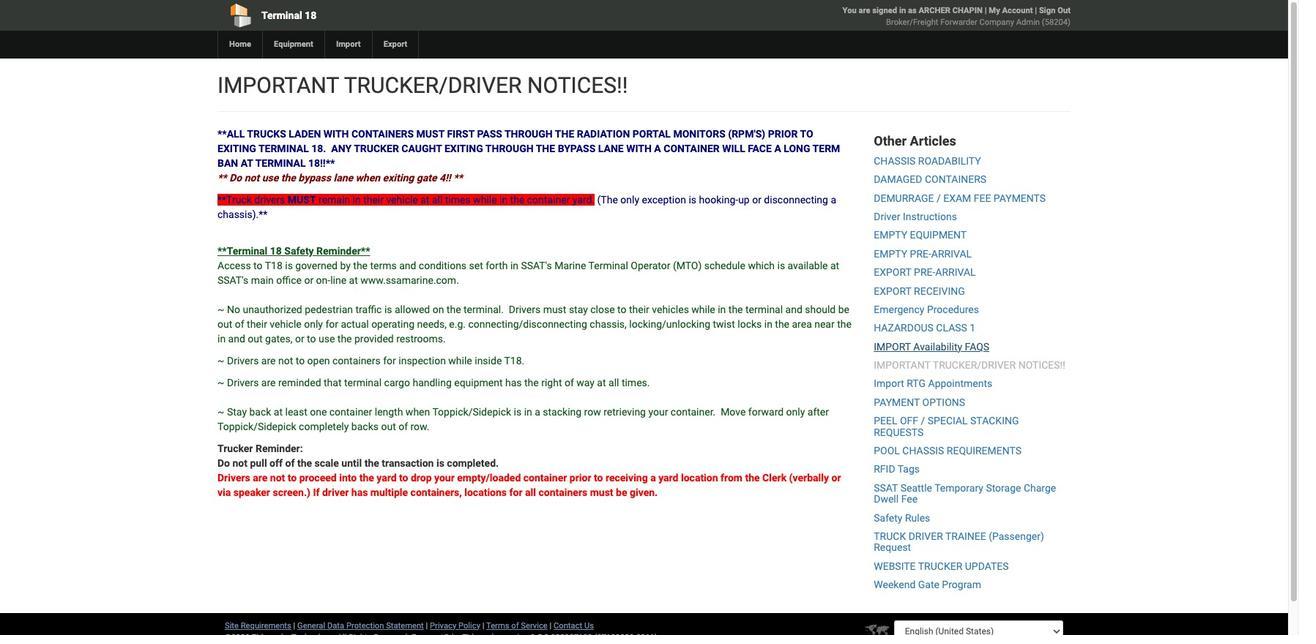 Task type: vqa. For each thing, say whether or not it's contained in the screenshot.
below
no



Task type: describe. For each thing, give the bounding box(es) containing it.
t18.
[[504, 355, 524, 367]]

**truck
[[217, 194, 252, 206]]

disconnecting
[[764, 194, 828, 206]]

yard.
[[572, 194, 595, 206]]

your inside ~ stay back at least one container length when toppick/sidepick is in a stacking row retrieving your container.  move forward only after toppick/sidepick completely backs out of row.
[[648, 406, 668, 418]]

(the only exception is hooking-up or disconnecting a chassis).**
[[217, 194, 836, 220]]

reminder:
[[256, 443, 303, 455]]

the up the e.g.
[[447, 304, 461, 316]]

seattle
[[900, 482, 932, 494]]

to down transaction
[[399, 472, 408, 484]]

drivers inside trucker reminder: do not pull off of the scale until the transaction is completed. drivers are not to proceed into the yard to drop your empty/loaded container prior to receiving a yard location from the clerk (verbally or via speaker screen.) if driver has multiple containers, locations for all containers must be given.
[[217, 472, 250, 484]]

open
[[307, 355, 330, 367]]

**terminal
[[217, 245, 268, 257]]

to right 'close'
[[617, 304, 626, 316]]

import availability faqs link
[[874, 341, 989, 353]]

**all trucks laden with containers must first pass through the radiation portal monitors (rpm's) prior to exiting terminal 18.  any trucker caught exiting through the bypass lane with a container will face a long term ban at terminal 18!!** ** do not use the bypass lane when exiting gate 4!! **
[[217, 128, 840, 184]]

0 vertical spatial all
[[432, 194, 443, 206]]

has inside trucker reminder: do not pull off of the scale until the transaction is completed. drivers are not to proceed into the yard to drop your empty/loaded container prior to receiving a yard location from the clerk (verbally or via speaker screen.) if driver has multiple containers, locations for all containers must be given.
[[351, 487, 368, 499]]

multiple
[[370, 487, 408, 499]]

2 a from the left
[[774, 143, 781, 155]]

containers,
[[410, 487, 462, 499]]

0 vertical spatial ssat's
[[521, 260, 552, 272]]

availability
[[913, 341, 962, 353]]

at right available
[[830, 260, 839, 272]]

stacking
[[543, 406, 582, 418]]

important inside other articles chassis roadability damaged containers demurrage / exam fee payments driver instructions empty equipment empty pre-arrival export pre-arrival export receiving emergency procedures hazardous class 1 import availability faqs important trucker/driver notices!! import rtg appointments payment options peel off / special stacking requests pool chassis requirements rfid tags ssat seattle temporary storage charge dwell fee safety rules truck driver trainee (passenger) request website trucker updates weekend gate program
[[874, 360, 930, 371]]

of right "terms"
[[511, 621, 519, 631]]

needs,
[[417, 319, 447, 330]]

general data protection statement link
[[297, 621, 424, 631]]

.
[[456, 275, 459, 286]]

bypass
[[298, 172, 331, 184]]

drivers
[[254, 194, 285, 206]]

for inside trucker reminder: do not pull off of the scale until the transaction is completed. drivers are not to proceed into the yard to drop your empty/loaded container prior to receiving a yard location from the clerk (verbally or via speaker screen.) if driver has multiple containers, locations for all containers must be given.
[[509, 487, 523, 499]]

all inside trucker reminder: do not pull off of the scale until the transaction is completed. drivers are not to proceed into the yard to drop your empty/loaded container prior to receiving a yard location from the clerk (verbally or via speaker screen.) if driver has multiple containers, locations for all containers must be given.
[[525, 487, 536, 499]]

trucks
[[247, 128, 286, 140]]

when inside ~ stay back at least one container length when toppick/sidepick is in a stacking row retrieving your container.  move forward only after toppick/sidepick completely backs out of row.
[[406, 406, 430, 418]]

**truck drivers must remain in their vehicle at all times while in the container yard.
[[217, 194, 595, 206]]

(verbally
[[789, 472, 829, 484]]

locking/unlocking
[[629, 319, 710, 330]]

containers inside **all trucks laden with containers must first pass through the radiation portal monitors (rpm's) prior to exiting terminal 18.  any trucker caught exiting through the bypass lane with a container will face a long term ban at terminal 18!!** ** do not use the bypass lane when exiting gate 4!! **
[[351, 128, 414, 140]]

1 vertical spatial ssat's
[[217, 275, 248, 286]]

the up proceed
[[297, 458, 312, 469]]

to right "prior"
[[594, 472, 603, 484]]

scale
[[315, 458, 339, 469]]

governed
[[295, 260, 338, 272]]

marine
[[555, 260, 586, 272]]

terminal 18 link
[[217, 0, 560, 31]]

at right the way
[[597, 377, 606, 389]]

other articles chassis roadability damaged containers demurrage / exam fee payments driver instructions empty equipment empty pre-arrival export pre-arrival export receiving emergency procedures hazardous class 1 import availability faqs important trucker/driver notices!! import rtg appointments payment options peel off / special stacking requests pool chassis requirements rfid tags ssat seattle temporary storage charge dwell fee safety rules truck driver trainee (passenger) request website trucker updates weekend gate program
[[874, 133, 1065, 591]]

way
[[576, 377, 595, 389]]

row.
[[410, 421, 429, 433]]

only inside the ~ no unauthorized pedestrian traffic is allowed on the terminal.  drivers must stay close to their vehicles while in the terminal and should be out of their vehicle only for actual operating needs, e.g. connecting/disconnecting chassis, locking/unlocking twist locks in the area near the in and out gates, or to use the provided restrooms.
[[304, 319, 323, 330]]

account
[[1002, 6, 1033, 15]]

1 vertical spatial through
[[485, 143, 534, 155]]

containers inside other articles chassis roadability damaged containers demurrage / exam fee payments driver instructions empty equipment empty pre-arrival export pre-arrival export receiving emergency procedures hazardous class 1 import availability faqs important trucker/driver notices!! import rtg appointments payment options peel off / special stacking requests pool chassis requirements rfid tags ssat seattle temporary storage charge dwell fee safety rules truck driver trainee (passenger) request website trucker updates weekend gate program
[[925, 174, 986, 185]]

back
[[249, 406, 271, 418]]

chapin
[[952, 6, 983, 15]]

1 horizontal spatial toppick/sidepick
[[432, 406, 511, 418]]

provided
[[354, 333, 394, 345]]

containers inside trucker reminder: do not pull off of the scale until the transaction is completed. drivers are not to proceed into the yard to drop your empty/loaded container prior to receiving a yard location from the clerk (verbally or via speaker screen.) if driver has multiple containers, locations for all containers must be given.
[[539, 487, 587, 499]]

weekend gate program link
[[874, 579, 981, 591]]

1 horizontal spatial vehicle
[[386, 194, 418, 206]]

completely
[[299, 421, 349, 433]]

in right times
[[499, 194, 508, 206]]

prior
[[570, 472, 591, 484]]

| right service
[[550, 621, 552, 631]]

you
[[843, 6, 857, 15]]

in inside ~ stay back at least one container length when toppick/sidepick is in a stacking row retrieving your container.  move forward only after toppick/sidepick completely backs out of row.
[[524, 406, 532, 418]]

laden
[[289, 128, 321, 140]]

the right into
[[359, 472, 374, 484]]

payments
[[994, 192, 1046, 204]]

0 horizontal spatial /
[[921, 415, 925, 427]]

(passenger)
[[989, 531, 1044, 543]]

gate
[[918, 579, 939, 591]]

drivers inside the ~ no unauthorized pedestrian traffic is allowed on the terminal.  drivers must stay close to their vehicles while in the terminal and should be out of their vehicle only for actual operating needs, e.g. connecting/disconnecting chassis, locking/unlocking twist locks in the area near the in and out gates, or to use the provided restrooms.
[[509, 304, 541, 316]]

at down gate at the top left of the page
[[420, 194, 429, 206]]

1 vertical spatial for
[[383, 355, 396, 367]]

the left right
[[524, 377, 539, 389]]

| left sign
[[1035, 6, 1037, 15]]

1 vertical spatial terminal
[[255, 157, 306, 169]]

completed.
[[447, 458, 499, 469]]

any
[[331, 143, 352, 155]]

near
[[814, 319, 835, 330]]

your inside trucker reminder: do not pull off of the scale until the transaction is completed. drivers are not to proceed into the yard to drop your empty/loaded container prior to receiving a yard location from the clerk (verbally or via speaker screen.) if driver has multiple containers, locations for all containers must be given.
[[434, 472, 455, 484]]

should
[[805, 304, 836, 316]]

terminal 18
[[261, 10, 316, 21]]

0 horizontal spatial important
[[217, 72, 339, 98]]

18 for terminal
[[305, 10, 316, 21]]

or inside trucker reminder: do not pull off of the scale until the transaction is completed. drivers are not to proceed into the yard to drop your empty/loaded container prior to receiving a yard location from the clerk (verbally or via speaker screen.) if driver has multiple containers, locations for all containers must be given.
[[831, 472, 841, 484]]

until
[[341, 458, 362, 469]]

notices!! inside other articles chassis roadability damaged containers demurrage / exam fee payments driver instructions empty equipment empty pre-arrival export pre-arrival export receiving emergency procedures hazardous class 1 import availability faqs important trucker/driver notices!! import rtg appointments payment options peel off / special stacking requests pool chassis requirements rfid tags ssat seattle temporary storage charge dwell fee safety rules truck driver trainee (passenger) request website trucker updates weekend gate program
[[1018, 360, 1065, 371]]

is inside ~ stay back at least one container length when toppick/sidepick is in a stacking row retrieving your container.  move forward only after toppick/sidepick completely backs out of row.
[[514, 406, 522, 418]]

statement
[[386, 621, 424, 631]]

requirements
[[947, 445, 1022, 457]]

locations
[[464, 487, 507, 499]]

length
[[375, 406, 403, 418]]

special
[[928, 415, 968, 427]]

do inside trucker reminder: do not pull off of the scale until the transaction is completed. drivers are not to proceed into the yard to drop your empty/loaded container prior to receiving a yard location from the clerk (verbally or via speaker screen.) if driver has multiple containers, locations for all containers must be given.
[[217, 458, 230, 469]]

equipment
[[910, 229, 967, 241]]

0 horizontal spatial with
[[323, 128, 349, 140]]

(the
[[597, 194, 618, 206]]

| left privacy
[[426, 621, 428, 631]]

0 horizontal spatial import
[[336, 40, 361, 49]]

at right line
[[349, 275, 358, 286]]

only inside ~ stay back at least one container length when toppick/sidepick is in a stacking row retrieving your container.  move forward only after toppick/sidepick completely backs out of row.
[[786, 406, 805, 418]]

the down actual in the bottom of the page
[[337, 333, 352, 345]]

the right until
[[364, 458, 379, 469]]

trainee
[[945, 531, 986, 543]]

receiving
[[914, 285, 965, 297]]

0 vertical spatial terminal
[[258, 143, 309, 155]]

0 horizontal spatial trucker/driver
[[344, 72, 522, 98]]

e.g.
[[449, 319, 466, 330]]

retrieving
[[603, 406, 646, 418]]

the right near
[[837, 319, 852, 330]]

screen.)
[[273, 487, 310, 499]]

terms
[[486, 621, 509, 631]]

0 vertical spatial notices!!
[[527, 72, 628, 98]]

updates
[[965, 561, 1009, 572]]

ssat
[[874, 482, 898, 494]]

at inside ~ stay back at least one container length when toppick/sidepick is in a stacking row retrieving your container.  move forward only after toppick/sidepick completely backs out of row.
[[274, 406, 283, 418]]

do inside **all trucks laden with containers must first pass through the radiation portal monitors (rpm's) prior to exiting terminal 18.  any trucker caught exiting through the bypass lane with a container will face a long term ban at terminal 18!!** ** do not use the bypass lane when exiting gate 4!! **
[[229, 172, 242, 184]]

0 vertical spatial /
[[937, 192, 941, 204]]

tags
[[898, 464, 920, 476]]

1 export from the top
[[874, 267, 911, 278]]

1 vertical spatial must
[[288, 194, 316, 206]]

empty/loaded
[[457, 472, 521, 484]]

to
[[800, 128, 813, 140]]

export
[[383, 40, 407, 49]]

use inside **all trucks laden with containers must first pass through the radiation portal monitors (rpm's) prior to exiting terminal 18.  any trucker caught exiting through the bypass lane with a container will face a long term ban at terminal 18!!** ** do not use the bypass lane when exiting gate 4!! **
[[262, 172, 278, 184]]

for inside the ~ no unauthorized pedestrian traffic is allowed on the terminal.  drivers must stay close to their vehicles while in the terminal and should be out of their vehicle only for actual operating needs, e.g. connecting/disconnecting chassis, locking/unlocking twist locks in the area near the in and out gates, or to use the provided restrooms.
[[325, 319, 338, 330]]

if
[[313, 487, 320, 499]]

on
[[433, 304, 444, 316]]

us
[[584, 621, 594, 631]]

is up office
[[285, 260, 293, 272]]

use inside the ~ no unauthorized pedestrian traffic is allowed on the terminal.  drivers must stay close to their vehicles while in the terminal and should be out of their vehicle only for actual operating needs, e.g. connecting/disconnecting chassis, locking/unlocking twist locks in the area near the in and out gates, or to use the provided restrooms.
[[319, 333, 335, 345]]

general
[[297, 621, 325, 631]]

while inside the ~ no unauthorized pedestrian traffic is allowed on the terminal.  drivers must stay close to their vehicles while in the terminal and should be out of their vehicle only for actual operating needs, e.g. connecting/disconnecting chassis, locking/unlocking twist locks in the area near the in and out gates, or to use the provided restrooms.
[[691, 304, 715, 316]]

the inside **all trucks laden with containers must first pass through the radiation portal monitors (rpm's) prior to exiting terminal 18.  any trucker caught exiting through the bypass lane with a container will face a long term ban at terminal 18!!** ** do not use the bypass lane when exiting gate 4!! **
[[281, 172, 296, 184]]

forward
[[748, 406, 784, 418]]

vehicle inside the ~ no unauthorized pedestrian traffic is allowed on the terminal.  drivers must stay close to their vehicles while in the terminal and should be out of their vehicle only for actual operating needs, e.g. connecting/disconnecting chassis, locking/unlocking twist locks in the area near the in and out gates, or to use the provided restrooms.
[[270, 319, 301, 330]]

are inside trucker reminder: do not pull off of the scale until the transaction is completed. drivers are not to proceed into the yard to drop your empty/loaded container prior to receiving a yard location from the clerk (verbally or via speaker screen.) if driver has multiple containers, locations for all containers must be given.
[[253, 472, 268, 484]]

term
[[813, 143, 840, 155]]

to up screen.)
[[288, 472, 297, 484]]

are down gates, at the left bottom of the page
[[261, 355, 276, 367]]

available
[[788, 260, 828, 272]]

~ for ~ stay back at least one container length when toppick/sidepick is in a stacking row retrieving your container.  move forward only after toppick/sidepick completely backs out of row.
[[217, 406, 224, 418]]

1 vertical spatial arrival
[[935, 267, 976, 278]]

must inside trucker reminder: do not pull off of the scale until the transaction is completed. drivers are not to proceed into the yard to drop your empty/loaded container prior to receiving a yard location from the clerk (verbally or via speaker screen.) if driver has multiple containers, locations for all containers must be given.
[[590, 487, 613, 499]]

driver
[[874, 211, 900, 223]]

to left open
[[296, 355, 305, 367]]

1 yard from the left
[[377, 472, 397, 484]]

in inside the **terminal 18 safety reminder** access to t18 is governed by the terms and conditions set forth in ssat's marine terminal operator (mto) schedule which is available at ssat's main office or on-line at
[[510, 260, 518, 272]]

protection
[[346, 621, 384, 631]]

2 exiting from the left
[[444, 143, 483, 155]]

times.
[[622, 377, 650, 389]]

site requirements link
[[225, 621, 291, 631]]

1 vertical spatial pre-
[[914, 267, 935, 278]]

off
[[270, 458, 283, 469]]

close
[[590, 304, 615, 316]]

service
[[521, 621, 548, 631]]

contact us link
[[554, 621, 594, 631]]

into
[[339, 472, 357, 484]]

container inside trucker reminder: do not pull off of the scale until the transaction is completed. drivers are not to proceed into the yard to drop your empty/loaded container prior to receiving a yard location from the clerk (verbally or via speaker screen.) if driver has multiple containers, locations for all containers must be given.
[[523, 472, 567, 484]]

0 vertical spatial container
[[527, 194, 570, 206]]

fee
[[901, 494, 918, 505]]

the down **all trucks laden with containers must first pass through the radiation portal monitors (rpm's) prior to exiting terminal 18.  any trucker caught exiting through the bypass lane with a container will face a long term ban at terminal 18!!** ** do not use the bypass lane when exiting gate 4!! **
[[510, 194, 525, 206]]

| left general
[[293, 621, 295, 631]]

0 horizontal spatial terminal
[[261, 10, 302, 21]]

rfid
[[874, 464, 895, 476]]

1 vertical spatial out
[[248, 333, 263, 345]]

1 horizontal spatial with
[[626, 143, 652, 155]]

to up open
[[307, 333, 316, 345]]

a inside (the only exception is hooking-up or disconnecting a chassis).**
[[831, 194, 836, 206]]

0 vertical spatial has
[[505, 377, 522, 389]]

times
[[445, 194, 471, 206]]

be inside trucker reminder: do not pull off of the scale until the transaction is completed. drivers are not to proceed into the yard to drop your empty/loaded container prior to receiving a yard location from the clerk (verbally or via speaker screen.) if driver has multiple containers, locations for all containers must be given.
[[616, 487, 627, 499]]

2 empty from the top
[[874, 248, 907, 260]]

a inside trucker reminder: do not pull off of the scale until the transaction is completed. drivers are not to proceed into the yard to drop your empty/loaded container prior to receiving a yard location from the clerk (verbally or via speaker screen.) if driver has multiple containers, locations for all containers must be given.
[[650, 472, 656, 484]]

hazardous
[[874, 322, 934, 334]]

not inside **all trucks laden with containers must first pass through the radiation portal monitors (rpm's) prior to exiting terminal 18.  any trucker caught exiting through the bypass lane with a container will face a long term ban at terminal 18!!** ** do not use the bypass lane when exiting gate 4!! **
[[244, 172, 259, 184]]

chassis,
[[590, 319, 627, 330]]

18 for **terminal
[[270, 245, 282, 257]]

a inside ~ stay back at least one container length when toppick/sidepick is in a stacking row retrieving your container.  move forward only after toppick/sidepick completely backs out of row.
[[535, 406, 540, 418]]

by
[[340, 260, 351, 272]]

1 horizontal spatial while
[[473, 194, 497, 206]]

the left area
[[775, 319, 789, 330]]

policy
[[458, 621, 480, 631]]

0 vertical spatial through
[[504, 128, 553, 140]]

are inside you are signed in as archer chapin | my account | sign out broker/freight forwarder company admin (58204)
[[859, 6, 870, 15]]

safety inside the **terminal 18 safety reminder** access to t18 is governed by the terms and conditions set forth in ssat's marine terminal operator (mto) schedule which is available at ssat's main office or on-line at
[[284, 245, 314, 257]]



Task type: locate. For each thing, give the bounding box(es) containing it.
toppick/sidepick down back
[[217, 421, 296, 433]]

1 vertical spatial and
[[785, 304, 802, 316]]

import inside other articles chassis roadability damaged containers demurrage / exam fee payments driver instructions empty equipment empty pre-arrival export pre-arrival export receiving emergency procedures hazardous class 1 import availability faqs important trucker/driver notices!! import rtg appointments payment options peel off / special stacking requests pool chassis requirements rfid tags ssat seattle temporary storage charge dwell fee safety rules truck driver trainee (passenger) request website trucker updates weekend gate program
[[874, 378, 904, 390]]

t18
[[265, 260, 283, 272]]

out inside ~ stay back at least one container length when toppick/sidepick is in a stacking row retrieving your container.  move forward only after toppick/sidepick completely backs out of row.
[[381, 421, 396, 433]]

0 horizontal spatial exiting
[[217, 143, 256, 155]]

1 horizontal spatial out
[[248, 333, 263, 345]]

for down pedestrian
[[325, 319, 338, 330]]

important
[[217, 72, 339, 98], [874, 360, 930, 371]]

containers
[[332, 355, 381, 367], [539, 487, 587, 499]]

the up the twist
[[728, 304, 743, 316]]

are down pull
[[253, 472, 268, 484]]

** down ban
[[217, 172, 227, 184]]

of right off
[[285, 458, 295, 469]]

exiting down first
[[444, 143, 483, 155]]

1 vertical spatial 18
[[270, 245, 282, 257]]

2 horizontal spatial only
[[786, 406, 805, 418]]

not down gates, at the left bottom of the page
[[278, 355, 293, 367]]

1 vertical spatial all
[[609, 377, 619, 389]]

admin
[[1016, 18, 1040, 27]]

1 vertical spatial safety
[[874, 512, 902, 524]]

0 vertical spatial pre-
[[910, 248, 931, 260]]

1 vertical spatial the
[[536, 143, 555, 155]]

containers down provided
[[332, 355, 381, 367]]

must down bypass on the top of page
[[288, 194, 316, 206]]

terminal up equipment
[[261, 10, 302, 21]]

container up backs
[[329, 406, 372, 418]]

import rtg appointments link
[[874, 378, 992, 390]]

portal
[[632, 128, 671, 140]]

when right lane
[[356, 172, 380, 184]]

1 vertical spatial vehicle
[[270, 319, 301, 330]]

| right policy
[[482, 621, 484, 631]]

the up bypass
[[555, 128, 574, 140]]

must inside **all trucks laden with containers must first pass through the radiation portal monitors (rpm's) prior to exiting terminal 18.  any trucker caught exiting through the bypass lane with a container will face a long term ban at terminal 18!!** ** do not use the bypass lane when exiting gate 4!! **
[[416, 128, 444, 140]]

1 horizontal spatial be
[[838, 304, 849, 316]]

terminal inside the **terminal 18 safety reminder** access to t18 is governed by the terms and conditions set forth in ssat's marine terminal operator (mto) schedule which is available at ssat's main office or on-line at
[[588, 260, 628, 272]]

is right which
[[777, 260, 785, 272]]

0 vertical spatial with
[[323, 128, 349, 140]]

**terminal 18 safety reminder** access to t18 is governed by the terms and conditions set forth in ssat's marine terminal operator (mto) schedule which is available at ssat's main office or on-line at
[[217, 245, 839, 286]]

home
[[229, 40, 251, 49]]

of inside ~ stay back at least one container length when toppick/sidepick is in a stacking row retrieving your container.  move forward only after toppick/sidepick completely backs out of row.
[[398, 421, 408, 433]]

all right locations
[[525, 487, 536, 499]]

| left my
[[985, 6, 987, 15]]

1 vertical spatial trucker
[[918, 561, 962, 572]]

when
[[356, 172, 380, 184], [406, 406, 430, 418]]

be inside the ~ no unauthorized pedestrian traffic is allowed on the terminal.  drivers must stay close to their vehicles while in the terminal and should be out of their vehicle only for actual operating needs, e.g. connecting/disconnecting chassis, locking/unlocking twist locks in the area near the in and out gates, or to use the provided restrooms.
[[838, 304, 849, 316]]

in left stacking
[[524, 406, 532, 418]]

empty down driver
[[874, 229, 907, 241]]

the right from
[[745, 472, 760, 484]]

exam
[[943, 192, 971, 204]]

as
[[908, 6, 917, 15]]

trucker/driver
[[344, 72, 522, 98], [933, 360, 1016, 371]]

monitors
[[673, 128, 725, 140]]

terminal
[[745, 304, 783, 316], [344, 377, 382, 389]]

at
[[420, 194, 429, 206], [830, 260, 839, 272], [349, 275, 358, 286], [597, 377, 606, 389], [274, 406, 283, 418]]

must inside the ~ no unauthorized pedestrian traffic is allowed on the terminal.  drivers must stay close to their vehicles while in the terminal and should be out of their vehicle only for actual operating needs, e.g. connecting/disconnecting chassis, locking/unlocking twist locks in the area near the in and out gates, or to use the provided restrooms.
[[543, 304, 566, 316]]

1 horizontal spatial for
[[383, 355, 396, 367]]

a right 'disconnecting'
[[831, 194, 836, 206]]

0 vertical spatial containers
[[351, 128, 414, 140]]

safety rules link
[[874, 512, 930, 524]]

0 vertical spatial out
[[217, 319, 232, 330]]

to inside the **terminal 18 safety reminder** access to t18 is governed by the terms and conditions set forth in ssat's marine terminal operator (mto) schedule which is available at ssat's main office or on-line at
[[253, 260, 263, 272]]

when inside **all trucks laden with containers must first pass through the radiation portal monitors (rpm's) prior to exiting terminal 18.  any trucker caught exiting through the bypass lane with a container will face a long term ban at terminal 18!!** ** do not use the bypass lane when exiting gate 4!! **
[[356, 172, 380, 184]]

of left the way
[[565, 377, 574, 389]]

0 horizontal spatial while
[[448, 355, 472, 367]]

1 horizontal spatial 18
[[305, 10, 316, 21]]

0 horizontal spatial **
[[217, 172, 227, 184]]

4 ~ from the top
[[217, 406, 224, 418]]

0 vertical spatial the
[[555, 128, 574, 140]]

out down no
[[217, 319, 232, 330]]

website trucker updates link
[[874, 561, 1009, 572]]

or inside (the only exception is hooking-up or disconnecting a chassis).**
[[752, 194, 761, 206]]

out down length at the left of page
[[381, 421, 396, 433]]

0 horizontal spatial a
[[535, 406, 540, 418]]

0 horizontal spatial out
[[217, 319, 232, 330]]

the left bypass on the top of page
[[281, 172, 296, 184]]

of left row.
[[398, 421, 408, 433]]

2 yard from the left
[[658, 472, 678, 484]]

rtg
[[907, 378, 926, 390]]

ssat's down access on the left top of the page
[[217, 275, 248, 286]]

2 vertical spatial container
[[523, 472, 567, 484]]

2 horizontal spatial all
[[609, 377, 619, 389]]

gates,
[[265, 333, 293, 345]]

0 vertical spatial do
[[229, 172, 242, 184]]

must down "prior"
[[590, 487, 613, 499]]

~ inside the ~ no unauthorized pedestrian traffic is allowed on the terminal.  drivers must stay close to their vehicles while in the terminal and should be out of their vehicle only for actual operating needs, e.g. connecting/disconnecting chassis, locking/unlocking twist locks in the area near the in and out gates, or to use the provided restrooms.
[[217, 304, 224, 316]]

for up the "cargo"
[[383, 355, 396, 367]]

0 horizontal spatial vehicle
[[270, 319, 301, 330]]

trucker up gate
[[918, 561, 962, 572]]

0 vertical spatial and
[[399, 260, 416, 272]]

move
[[721, 406, 746, 418]]

container left yard.
[[527, 194, 570, 206]]

1 horizontal spatial their
[[363, 194, 384, 206]]

or right up
[[752, 194, 761, 206]]

1 horizontal spatial when
[[406, 406, 430, 418]]

1 horizontal spatial a
[[650, 472, 656, 484]]

requests
[[874, 427, 924, 438]]

in right remain
[[353, 194, 361, 206]]

containers up exam
[[925, 174, 986, 185]]

arrival down equipment
[[931, 248, 972, 260]]

terminal up 'locks' at right
[[745, 304, 783, 316]]

schedule
[[704, 260, 745, 272]]

faqs
[[965, 341, 989, 353]]

0 horizontal spatial and
[[228, 333, 245, 345]]

with up any
[[323, 128, 349, 140]]

must left stay
[[543, 304, 566, 316]]

rules
[[905, 512, 930, 524]]

1 vertical spatial use
[[319, 333, 335, 345]]

18 inside the **terminal 18 safety reminder** access to t18 is governed by the terms and conditions set forth in ssat's marine terminal operator (mto) schedule which is available at ssat's main office or on-line at
[[270, 245, 282, 257]]

2 vertical spatial and
[[228, 333, 245, 345]]

vehicle down exiting at left top
[[386, 194, 418, 206]]

0 vertical spatial while
[[473, 194, 497, 206]]

prior
[[768, 128, 798, 140]]

1 empty from the top
[[874, 229, 907, 241]]

proceed
[[299, 472, 337, 484]]

hazardous class 1 link
[[874, 322, 976, 334]]

1 vertical spatial notices!!
[[1018, 360, 1065, 371]]

0 horizontal spatial yard
[[377, 472, 397, 484]]

a down portal
[[654, 143, 661, 155]]

0 horizontal spatial terminal
[[344, 377, 382, 389]]

notices!!
[[527, 72, 628, 98], [1018, 360, 1065, 371]]

is inside trucker reminder: do not pull off of the scale until the transaction is completed. drivers are not to proceed into the yard to drop your empty/loaded container prior to receiving a yard location from the clerk (verbally or via speaker screen.) if driver has multiple containers, locations for all containers must be given.
[[436, 458, 444, 469]]

payment
[[874, 397, 920, 409]]

1 horizontal spatial all
[[525, 487, 536, 499]]

trucker inside **all trucks laden with containers must first pass through the radiation portal monitors (rpm's) prior to exiting terminal 18.  any trucker caught exiting through the bypass lane with a container will face a long term ban at terminal 18!!** ** do not use the bypass lane when exiting gate 4!! **
[[354, 143, 399, 155]]

3 ~ from the top
[[217, 377, 224, 389]]

0 vertical spatial toppick/sidepick
[[432, 406, 511, 418]]

~ for ~ no unauthorized pedestrian traffic is allowed on the terminal.  drivers must stay close to their vehicles while in the terminal and should be out of their vehicle only for actual operating needs, e.g. connecting/disconnecting chassis, locking/unlocking twist locks in the area near the in and out gates, or to use the provided restrooms.
[[217, 304, 224, 316]]

chassis
[[874, 155, 916, 167], [902, 445, 944, 457]]

container inside ~ stay back at least one container length when toppick/sidepick is in a stacking row retrieving your container.  move forward only after toppick/sidepick completely backs out of row.
[[329, 406, 372, 418]]

pass
[[477, 128, 502, 140]]

0 horizontal spatial trucker
[[354, 143, 399, 155]]

1 horizontal spatial important
[[874, 360, 930, 371]]

notices!! up stacking
[[1018, 360, 1065, 371]]

1 vertical spatial their
[[629, 304, 649, 316]]

line
[[330, 275, 346, 286]]

0 vertical spatial export
[[874, 267, 911, 278]]

are up back
[[261, 377, 276, 389]]

trucker/driver inside other articles chassis roadability damaged containers demurrage / exam fee payments driver instructions empty equipment empty pre-arrival export pre-arrival export receiving emergency procedures hazardous class 1 import availability faqs important trucker/driver notices!! import rtg appointments payment options peel off / special stacking requests pool chassis requirements rfid tags ssat seattle temporary storage charge dwell fee safety rules truck driver trainee (passenger) request website trucker updates weekend gate program
[[933, 360, 1016, 371]]

1 vertical spatial terminal
[[588, 260, 628, 272]]

0 vertical spatial terminal
[[745, 304, 783, 316]]

** right 4!!
[[453, 172, 463, 184]]

be right should
[[838, 304, 849, 316]]

chassis up damaged
[[874, 155, 916, 167]]

that
[[324, 377, 342, 389]]

are
[[859, 6, 870, 15], [261, 355, 276, 367], [261, 377, 276, 389], [253, 472, 268, 484]]

1 vertical spatial only
[[304, 319, 323, 330]]

must
[[416, 128, 444, 140], [288, 194, 316, 206]]

lane
[[334, 172, 353, 184]]

2 export from the top
[[874, 285, 911, 297]]

all left times.
[[609, 377, 619, 389]]

has down t18.
[[505, 377, 522, 389]]

2 horizontal spatial out
[[381, 421, 396, 433]]

in inside you are signed in as archer chapin | my account | sign out broker/freight forwarder company admin (58204)
[[899, 6, 906, 15]]

4!!
[[439, 172, 451, 184]]

notices!! up radiation
[[527, 72, 628, 98]]

all left times
[[432, 194, 443, 206]]

0 vertical spatial chassis
[[874, 155, 916, 167]]

important down equipment link
[[217, 72, 339, 98]]

1 horizontal spatial use
[[319, 333, 335, 345]]

~ for ~ drivers are reminded that terminal cargo handling equipment has the right of way at all times.
[[217, 377, 224, 389]]

0 horizontal spatial only
[[304, 319, 323, 330]]

trucker/driver down faqs
[[933, 360, 1016, 371]]

rfid tags link
[[874, 464, 920, 476]]

not down off
[[270, 472, 285, 484]]

important down import
[[874, 360, 930, 371]]

1 vertical spatial /
[[921, 415, 925, 427]]

vehicles
[[652, 304, 689, 316]]

storage
[[986, 482, 1021, 494]]

of inside trucker reminder: do not pull off of the scale until the transaction is completed. drivers are not to proceed into the yard to drop your empty/loaded container prior to receiving a yard location from the clerk (verbally or via speaker screen.) if driver has multiple containers, locations for all containers must be given.
[[285, 458, 295, 469]]

~ for ~ drivers are not to open containers for inspection while inside t18.
[[217, 355, 224, 367]]

damaged containers link
[[874, 174, 986, 185]]

2 vertical spatial only
[[786, 406, 805, 418]]

temporary
[[934, 482, 983, 494]]

connecting/disconnecting
[[468, 319, 587, 330]]

0 vertical spatial containers
[[332, 355, 381, 367]]

use
[[262, 172, 278, 184], [319, 333, 335, 345]]

be down the receiving
[[616, 487, 627, 499]]

0 vertical spatial for
[[325, 319, 338, 330]]

1 exiting from the left
[[217, 143, 256, 155]]

to up main
[[253, 260, 263, 272]]

1 horizontal spatial has
[[505, 377, 522, 389]]

~ drivers are reminded that terminal cargo handling equipment has the right of way at all times.
[[217, 377, 650, 389]]

operating
[[371, 319, 414, 330]]

their down exiting at left top
[[363, 194, 384, 206]]

/
[[937, 192, 941, 204], [921, 415, 925, 427]]

2 vertical spatial all
[[525, 487, 536, 499]]

0 horizontal spatial toppick/sidepick
[[217, 421, 296, 433]]

2 horizontal spatial and
[[785, 304, 802, 316]]

0 vertical spatial when
[[356, 172, 380, 184]]

1 horizontal spatial trucker
[[918, 561, 962, 572]]

1 vertical spatial be
[[616, 487, 627, 499]]

or inside the ~ no unauthorized pedestrian traffic is allowed on the terminal.  drivers must stay close to their vehicles while in the terminal and should be out of their vehicle only for actual operating needs, e.g. connecting/disconnecting chassis, locking/unlocking twist locks in the area near the in and out gates, or to use the provided restrooms.
[[295, 333, 304, 345]]

area
[[792, 319, 812, 330]]

terminal inside the ~ no unauthorized pedestrian traffic is allowed on the terminal.  drivers must stay close to their vehicles while in the terminal and should be out of their vehicle only for actual operating needs, e.g. connecting/disconnecting chassis, locking/unlocking twist locks in the area near the in and out gates, or to use the provided restrooms.
[[745, 304, 783, 316]]

in up the twist
[[718, 304, 726, 316]]

only down pedestrian
[[304, 319, 323, 330]]

in right 'locks' at right
[[764, 319, 772, 330]]

exception
[[642, 194, 686, 206]]

/ right off
[[921, 415, 925, 427]]

1 vertical spatial containers
[[925, 174, 986, 185]]

safety inside other articles chassis roadability damaged containers demurrage / exam fee payments driver instructions empty equipment empty pre-arrival export pre-arrival export receiving emergency procedures hazardous class 1 import availability faqs important trucker/driver notices!! import rtg appointments payment options peel off / special stacking requests pool chassis requirements rfid tags ssat seattle temporary storage charge dwell fee safety rules truck driver trainee (passenger) request website trucker updates weekend gate program
[[874, 512, 902, 524]]

1 a from the left
[[654, 143, 661, 155]]

0 vertical spatial must
[[416, 128, 444, 140]]

handling
[[413, 377, 452, 389]]

pull
[[250, 458, 267, 469]]

hooking-
[[699, 194, 738, 206]]

roadability
[[918, 155, 981, 167]]

is inside the ~ no unauthorized pedestrian traffic is allowed on the terminal.  drivers must stay close to their vehicles while in the terminal and should be out of their vehicle only for actual operating needs, e.g. connecting/disconnecting chassis, locking/unlocking twist locks in the area near the in and out gates, or to use the provided restrooms.
[[384, 304, 392, 316]]

0 horizontal spatial their
[[247, 319, 267, 330]]

is left stacking
[[514, 406, 522, 418]]

0 horizontal spatial must
[[288, 194, 316, 206]]

export
[[874, 267, 911, 278], [874, 285, 911, 297]]

2 vertical spatial while
[[448, 355, 472, 367]]

reminded
[[278, 377, 321, 389]]

ssat's
[[521, 260, 552, 272], [217, 275, 248, 286]]

18 up t18
[[270, 245, 282, 257]]

or left on-
[[304, 275, 314, 286]]

import up the payment
[[874, 378, 904, 390]]

safety up governed
[[284, 245, 314, 257]]

0 horizontal spatial use
[[262, 172, 278, 184]]

must up caught
[[416, 128, 444, 140]]

trucker/driver down export link
[[344, 72, 522, 98]]

only right (the
[[620, 194, 639, 206]]

arrival up receiving
[[935, 267, 976, 278]]

when up row.
[[406, 406, 430, 418]]

is inside (the only exception is hooking-up or disconnecting a chassis).**
[[689, 194, 696, 206]]

has down into
[[351, 487, 368, 499]]

0 vertical spatial use
[[262, 172, 278, 184]]

1 vertical spatial import
[[874, 378, 904, 390]]

2 ** from the left
[[453, 172, 463, 184]]

pedestrian
[[305, 304, 353, 316]]

1 ** from the left
[[217, 172, 227, 184]]

equipment
[[274, 40, 313, 49]]

not down trucker
[[232, 458, 248, 469]]

procedures
[[927, 304, 979, 316]]

trucker inside other articles chassis roadability damaged containers demurrage / exam fee payments driver instructions empty equipment empty pre-arrival export pre-arrival export receiving emergency procedures hazardous class 1 import availability faqs important trucker/driver notices!! import rtg appointments payment options peel off / special stacking requests pool chassis requirements rfid tags ssat seattle temporary storage charge dwell fee safety rules truck driver trainee (passenger) request website trucker updates weekend gate program
[[918, 561, 962, 572]]

1 vertical spatial do
[[217, 458, 230, 469]]

2 vertical spatial a
[[650, 472, 656, 484]]

1 horizontal spatial only
[[620, 194, 639, 206]]

set
[[469, 260, 483, 272]]

speaker
[[233, 487, 270, 499]]

use up drivers
[[262, 172, 278, 184]]

remain
[[319, 194, 350, 206]]

backs
[[351, 421, 379, 433]]

in right the forth
[[510, 260, 518, 272]]

and down no
[[228, 333, 245, 345]]

0 horizontal spatial ssat's
[[217, 275, 248, 286]]

your up containers,
[[434, 472, 455, 484]]

1 vertical spatial toppick/sidepick
[[217, 421, 296, 433]]

the left bypass
[[536, 143, 555, 155]]

1 vertical spatial chassis
[[902, 445, 944, 457]]

a left stacking
[[535, 406, 540, 418]]

1 vertical spatial important
[[874, 360, 930, 371]]

has
[[505, 377, 522, 389], [351, 487, 368, 499]]

0 horizontal spatial a
[[654, 143, 661, 155]]

0 horizontal spatial 18
[[270, 245, 282, 257]]

1 vertical spatial export
[[874, 285, 911, 297]]

1 horizontal spatial notices!!
[[1018, 360, 1065, 371]]

is up operating
[[384, 304, 392, 316]]

of inside the ~ no unauthorized pedestrian traffic is allowed on the terminal.  drivers must stay close to their vehicles while in the terminal and should be out of their vehicle only for actual operating needs, e.g. connecting/disconnecting chassis, locking/unlocking twist locks in the area near the in and out gates, or to use the provided restrooms.
[[235, 319, 244, 330]]

terminal right marine
[[588, 260, 628, 272]]

1 horizontal spatial import
[[874, 378, 904, 390]]

in
[[899, 6, 906, 15], [353, 194, 361, 206], [499, 194, 508, 206], [510, 260, 518, 272], [718, 304, 726, 316], [764, 319, 772, 330], [217, 333, 226, 345], [524, 406, 532, 418]]

0 vertical spatial terminal
[[261, 10, 302, 21]]

requirements
[[241, 621, 291, 631]]

1 ~ from the top
[[217, 304, 224, 316]]

1 vertical spatial container
[[329, 406, 372, 418]]

only inside (the only exception is hooking-up or disconnecting a chassis).**
[[620, 194, 639, 206]]

~
[[217, 304, 224, 316], [217, 355, 224, 367], [217, 377, 224, 389], [217, 406, 224, 418]]

on-
[[316, 275, 330, 286]]

is left "hooking-"
[[689, 194, 696, 206]]

with down portal
[[626, 143, 652, 155]]

do down ban
[[229, 172, 242, 184]]

caught
[[401, 143, 442, 155]]

their
[[363, 194, 384, 206], [629, 304, 649, 316], [247, 319, 267, 330]]

inside
[[475, 355, 502, 367]]

toppick/sidepick
[[432, 406, 511, 418], [217, 421, 296, 433]]

0 vertical spatial arrival
[[931, 248, 972, 260]]

1 horizontal spatial trucker/driver
[[933, 360, 1016, 371]]

location
[[681, 472, 718, 484]]

or inside the **terminal 18 safety reminder** access to t18 is governed by the terms and conditions set forth in ssat's marine terminal operator (mto) schedule which is available at ssat's main office or on-line at
[[304, 275, 314, 286]]

containers
[[351, 128, 414, 140], [925, 174, 986, 185]]

0 horizontal spatial for
[[325, 319, 338, 330]]

while up the twist
[[691, 304, 715, 316]]

the inside the **terminal 18 safety reminder** access to t18 is governed by the terms and conditions set forth in ssat's marine terminal operator (mto) schedule which is available at ssat's main office or on-line at
[[353, 260, 368, 272]]

0 vertical spatial be
[[838, 304, 849, 316]]

after
[[808, 406, 829, 418]]

www.ssamarine.com .
[[360, 275, 459, 286]]

in left gates, at the left bottom of the page
[[217, 333, 226, 345]]

2 ~ from the top
[[217, 355, 224, 367]]

1 horizontal spatial must
[[590, 487, 613, 499]]

~ inside ~ stay back at least one container length when toppick/sidepick is in a stacking row retrieving your container.  move forward only after toppick/sidepick completely backs out of row.
[[217, 406, 224, 418]]

1
[[970, 322, 976, 334]]

0 vertical spatial import
[[336, 40, 361, 49]]

exiting down **all
[[217, 143, 256, 155]]

drop
[[411, 472, 432, 484]]

1 vertical spatial terminal
[[344, 377, 382, 389]]

and inside the **terminal 18 safety reminder** access to t18 is governed by the terms and conditions set forth in ssat's marine terminal operator (mto) schedule which is available at ssat's main office or on-line at
[[399, 260, 416, 272]]

chassis up tags
[[902, 445, 944, 457]]



